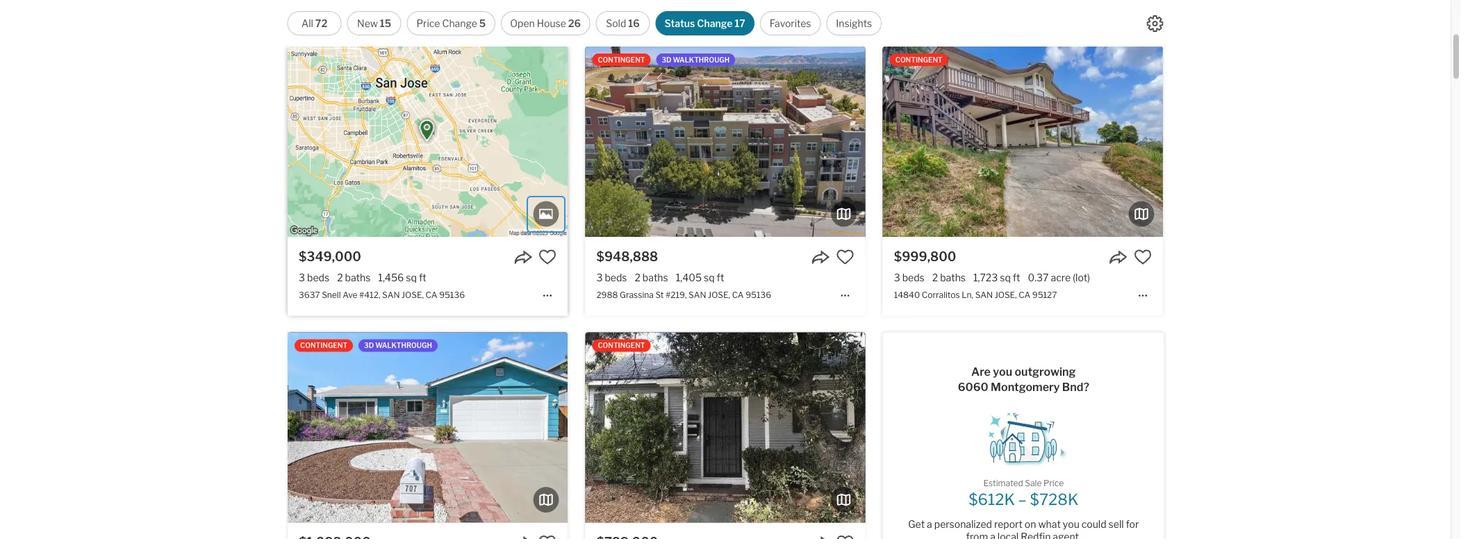 Task type: locate. For each thing, give the bounding box(es) containing it.
2 95136 from the left
[[746, 290, 771, 300]]

0 horizontal spatial 3 beds
[[299, 272, 329, 284]]

3 beds
[[299, 272, 329, 284], [596, 272, 627, 284], [894, 272, 925, 284]]

ft right the "1,456"
[[419, 272, 426, 284]]

3d walkthrough
[[662, 56, 730, 64], [364, 341, 432, 350]]

contingent
[[598, 56, 645, 64], [895, 56, 943, 64], [300, 341, 347, 350], [598, 341, 645, 350]]

price up $728k
[[1044, 478, 1064, 488]]

favorite button image
[[836, 248, 854, 266], [1134, 248, 1152, 266], [539, 534, 557, 539], [836, 534, 854, 539]]

sq right the "1,456"
[[406, 272, 417, 284]]

2 horizontal spatial ca
[[1019, 290, 1031, 300]]

ca left 95127 on the bottom of the page
[[1019, 290, 1031, 300]]

3d walkthrough for 1st photo of 707 river view dr, san jose, ca 95111 from left
[[364, 341, 432, 350]]

Open House radio
[[501, 11, 590, 35]]

st
[[655, 290, 664, 300]]

2 3 from the left
[[596, 272, 603, 284]]

1 ca from the left
[[426, 290, 437, 300]]

beds up 2988
[[605, 272, 627, 284]]

0 horizontal spatial 3d
[[364, 341, 374, 350]]

beds up 14840
[[902, 272, 925, 284]]

1,456 sq ft
[[378, 272, 426, 284]]

2 jose, from the left
[[708, 290, 730, 300]]

1 horizontal spatial baths
[[643, 272, 668, 284]]

sale
[[1025, 478, 1042, 488]]

a left local
[[990, 531, 996, 539]]

2 3 beds from the left
[[596, 272, 627, 284]]

0 horizontal spatial you
[[993, 365, 1012, 379]]

1 horizontal spatial 2 baths
[[635, 272, 668, 284]]

1 beds from the left
[[307, 272, 329, 284]]

2 sq from the left
[[704, 272, 715, 284]]

ft left 0.37
[[1013, 272, 1020, 284]]

2 horizontal spatial 2 baths
[[932, 272, 966, 284]]

3d down #412,
[[364, 341, 374, 350]]

contingent for $999,800's favorite button option
[[895, 56, 943, 64]]

3d down status
[[662, 56, 671, 64]]

2 up grassina
[[635, 272, 641, 284]]

3 up 14840
[[894, 272, 900, 284]]

3 jose, from the left
[[995, 290, 1017, 300]]

2 photo of 795 w taylor st, san jose, ca 95126 image from the left
[[865, 332, 1145, 523]]

estimated
[[983, 478, 1023, 488]]

2 horizontal spatial favorite button checkbox
[[1134, 248, 1152, 266]]

0.37
[[1028, 272, 1049, 284]]

3 beds from the left
[[902, 272, 925, 284]]

1,723
[[973, 272, 998, 284]]

26
[[568, 17, 581, 29]]

change left 17 at the right top of page
[[697, 17, 733, 29]]

jose, down 1,723 sq ft
[[995, 290, 1017, 300]]

2 ca from the left
[[732, 290, 744, 300]]

1 3 from the left
[[299, 272, 305, 284]]

jose, for $948,888
[[708, 290, 730, 300]]

sq
[[406, 272, 417, 284], [704, 272, 715, 284], [1000, 272, 1011, 284]]

0 vertical spatial 3d walkthrough
[[662, 56, 730, 64]]

agent.
[[1053, 531, 1081, 539]]

1 horizontal spatial price
[[1044, 478, 1064, 488]]

16
[[628, 17, 640, 29]]

walkthrough
[[673, 56, 730, 64], [375, 341, 432, 350]]

0 horizontal spatial 3
[[299, 272, 305, 284]]

you right are
[[993, 365, 1012, 379]]

1 horizontal spatial change
[[697, 17, 733, 29]]

beds
[[307, 272, 329, 284], [605, 272, 627, 284], [902, 272, 925, 284]]

1 sq from the left
[[406, 272, 417, 284]]

3 beds up 2988
[[596, 272, 627, 284]]

ca for $948,888
[[732, 290, 744, 300]]

1 vertical spatial you
[[1063, 519, 1080, 530]]

sq for $349,000
[[406, 272, 417, 284]]

on
[[1025, 519, 1036, 530]]

sq right 1,405 on the left of the page
[[704, 272, 715, 284]]

1 horizontal spatial favorite button checkbox
[[836, 534, 854, 539]]

1 san from the left
[[382, 290, 400, 300]]

ca down 1,456 sq ft
[[426, 290, 437, 300]]

ca right #219,
[[732, 290, 744, 300]]

all
[[302, 17, 313, 29]]

2 ft from the left
[[717, 272, 724, 284]]

an image of a house image
[[979, 406, 1068, 467]]

17
[[735, 17, 745, 29]]

outgrowing
[[1015, 365, 1076, 379]]

1 vertical spatial favorite button checkbox
[[836, 534, 854, 539]]

95136
[[439, 290, 465, 300], [746, 290, 771, 300]]

1 horizontal spatial ca
[[732, 290, 744, 300]]

2 horizontal spatial jose,
[[995, 290, 1017, 300]]

contingent for left favorite button option
[[300, 341, 347, 350]]

sold
[[606, 17, 626, 29]]

1 jose, from the left
[[402, 290, 424, 300]]

1 baths from the left
[[345, 272, 371, 284]]

you
[[993, 365, 1012, 379], [1063, 519, 1080, 530]]

2 horizontal spatial san
[[975, 290, 993, 300]]

photo of 14840 corralitos ln, san jose, ca 95127 image
[[883, 47, 1163, 237], [1163, 47, 1443, 237]]

$948,888
[[596, 249, 658, 264]]

photo of 795 w taylor st, san jose, ca 95126 image
[[585, 332, 865, 523], [865, 332, 1145, 523]]

1 horizontal spatial you
[[1063, 519, 1080, 530]]

1 ft from the left
[[419, 272, 426, 284]]

contingent for favorite button option associated with $948,888
[[598, 56, 645, 64]]

change
[[442, 17, 477, 29], [697, 17, 733, 29]]

3 3 beds from the left
[[894, 272, 925, 284]]

option group
[[287, 11, 882, 35]]

new
[[357, 17, 378, 29]]

0 horizontal spatial favorite button checkbox
[[539, 534, 557, 539]]

3 baths from the left
[[940, 272, 966, 284]]

you up agent.
[[1063, 519, 1080, 530]]

3d walkthrough down status change 17
[[662, 56, 730, 64]]

1 vertical spatial walkthrough
[[375, 341, 432, 350]]

change for 5
[[442, 17, 477, 29]]

2 horizontal spatial ft
[[1013, 272, 1020, 284]]

0 horizontal spatial price
[[416, 17, 440, 29]]

jose, down 1,456 sq ft
[[402, 290, 424, 300]]

baths up corralitos
[[940, 272, 966, 284]]

a right get
[[927, 519, 932, 530]]

2 change from the left
[[697, 17, 733, 29]]

0 vertical spatial you
[[993, 365, 1012, 379]]

0 vertical spatial walkthrough
[[673, 56, 730, 64]]

1 vertical spatial 3d walkthrough
[[364, 341, 432, 350]]

walkthrough down the 3637 snell ave #412, san jose, ca 95136
[[375, 341, 432, 350]]

3 beds up '3637' at the left bottom
[[299, 272, 329, 284]]

3d
[[662, 56, 671, 64], [364, 341, 374, 350]]

1,405 sq ft
[[676, 272, 724, 284]]

ca
[[426, 290, 437, 300], [732, 290, 744, 300], [1019, 290, 1031, 300]]

are
[[971, 365, 991, 379]]

1,456
[[378, 272, 404, 284]]

favorite button checkbox
[[539, 248, 557, 266], [836, 534, 854, 539]]

2 beds from the left
[[605, 272, 627, 284]]

0 vertical spatial price
[[416, 17, 440, 29]]

3 beds up 14840
[[894, 272, 925, 284]]

favorite button checkbox
[[836, 248, 854, 266], [1134, 248, 1152, 266], [539, 534, 557, 539]]

1 horizontal spatial sq
[[704, 272, 715, 284]]

3 2 baths from the left
[[932, 272, 966, 284]]

2 baths up st
[[635, 272, 668, 284]]

(lot)
[[1073, 272, 1090, 284]]

2 horizontal spatial baths
[[940, 272, 966, 284]]

2 baths up ave
[[337, 272, 371, 284]]

All radio
[[287, 11, 342, 35]]

1 horizontal spatial 3 beds
[[596, 272, 627, 284]]

1 2 from the left
[[337, 272, 343, 284]]

walkthrough for left favorite button option favorite button icon
[[375, 341, 432, 350]]

ft right 1,405 on the left of the page
[[717, 272, 724, 284]]

0 horizontal spatial sq
[[406, 272, 417, 284]]

0 horizontal spatial ca
[[426, 290, 437, 300]]

2 horizontal spatial 3 beds
[[894, 272, 925, 284]]

$999,800
[[894, 249, 956, 264]]

2 horizontal spatial beds
[[902, 272, 925, 284]]

0 horizontal spatial beds
[[307, 272, 329, 284]]

favorite button image for left favorite button option
[[539, 534, 557, 539]]

snell
[[322, 290, 341, 300]]

0 vertical spatial 3d
[[662, 56, 671, 64]]

sq right "1,723"
[[1000, 272, 1011, 284]]

3 beds for $948,888
[[596, 272, 627, 284]]

3 sq from the left
[[1000, 272, 1011, 284]]

2 horizontal spatial sq
[[1000, 272, 1011, 284]]

3 beds for $349,000
[[299, 272, 329, 284]]

3 up '3637' at the left bottom
[[299, 272, 305, 284]]

0 horizontal spatial jose,
[[402, 290, 424, 300]]

change inside option
[[442, 17, 477, 29]]

ca for $349,000
[[426, 290, 437, 300]]

2 baths for $349,000
[[337, 272, 371, 284]]

1 horizontal spatial 3d
[[662, 56, 671, 64]]

baths
[[345, 272, 371, 284], [643, 272, 668, 284], [940, 272, 966, 284]]

1 change from the left
[[442, 17, 477, 29]]

0 horizontal spatial walkthrough
[[375, 341, 432, 350]]

3 for $999,800
[[894, 272, 900, 284]]

1 horizontal spatial san
[[689, 290, 706, 300]]

baths for $948,888
[[643, 272, 668, 284]]

what
[[1038, 519, 1061, 530]]

you inside are you outgrowing 6060 montgomery bnd?
[[993, 365, 1012, 379]]

3637 snell ave #412, san jose, ca 95136 image
[[288, 47, 568, 237]]

1 95136 from the left
[[439, 290, 465, 300]]

jose,
[[402, 290, 424, 300], [708, 290, 730, 300], [995, 290, 1017, 300]]

0 horizontal spatial san
[[382, 290, 400, 300]]

0 horizontal spatial 2 baths
[[337, 272, 371, 284]]

ft
[[419, 272, 426, 284], [717, 272, 724, 284], [1013, 272, 1020, 284]]

jose, down the 1,405 sq ft at the bottom left of page
[[708, 290, 730, 300]]

price inside option
[[416, 17, 440, 29]]

#412,
[[359, 290, 380, 300]]

2 baths up corralitos
[[932, 272, 966, 284]]

1 horizontal spatial 2
[[635, 272, 641, 284]]

2 2 from the left
[[635, 272, 641, 284]]

favorite button image for $999,800's favorite button option
[[1134, 248, 1152, 266]]

3 beds for $999,800
[[894, 272, 925, 284]]

0 horizontal spatial 95136
[[439, 290, 465, 300]]

2 up snell
[[337, 272, 343, 284]]

2988 grassina st #219, san jose, ca 95136
[[596, 290, 771, 300]]

baths up st
[[643, 272, 668, 284]]

2 photo of 14840 corralitos ln, san jose, ca 95127 image from the left
[[1163, 47, 1443, 237]]

favorites
[[770, 17, 811, 29]]

a
[[927, 519, 932, 530], [990, 531, 996, 539]]

1 2 baths from the left
[[337, 272, 371, 284]]

2 baths from the left
[[643, 272, 668, 284]]

san right ln, at the right
[[975, 290, 993, 300]]

1 horizontal spatial ft
[[717, 272, 724, 284]]

2 horizontal spatial 2
[[932, 272, 938, 284]]

3 up 2988
[[596, 272, 603, 284]]

0 vertical spatial favorite button checkbox
[[539, 248, 557, 266]]

photo of 2988 grassina st #219, san jose, ca 95136 image
[[585, 47, 865, 237], [865, 47, 1145, 237]]

New radio
[[347, 11, 401, 35]]

change left 5
[[442, 17, 477, 29]]

san
[[382, 290, 400, 300], [689, 290, 706, 300], [975, 290, 993, 300]]

beds for $999,800
[[902, 272, 925, 284]]

local
[[998, 531, 1019, 539]]

2 san from the left
[[689, 290, 706, 300]]

1 horizontal spatial beds
[[605, 272, 627, 284]]

1 vertical spatial price
[[1044, 478, 1064, 488]]

bnd?
[[1062, 380, 1089, 394]]

1 horizontal spatial favorite button checkbox
[[836, 248, 854, 266]]

$728k
[[1030, 490, 1079, 509]]

beds up '3637' at the left bottom
[[307, 272, 329, 284]]

3d walkthrough down the 3637 snell ave #412, san jose, ca 95136
[[364, 341, 432, 350]]

2 horizontal spatial 3
[[894, 272, 900, 284]]

0 horizontal spatial 2
[[337, 272, 343, 284]]

3 san from the left
[[975, 290, 993, 300]]

1 horizontal spatial jose,
[[708, 290, 730, 300]]

photo of 707 river view dr, san jose, ca 95111 image
[[288, 332, 568, 523], [568, 332, 848, 523]]

3637 snell ave #412, san jose, ca 95136
[[299, 290, 465, 300]]

corralitos
[[922, 290, 960, 300]]

3 ft from the left
[[1013, 272, 1020, 284]]

1 photo of 2988 grassina st #219, san jose, ca 95136 image from the left
[[585, 47, 865, 237]]

1,405
[[676, 272, 702, 284]]

1 horizontal spatial 3d walkthrough
[[662, 56, 730, 64]]

you inside get a personalized report on what you could sell for from a local redfin agent.
[[1063, 519, 1080, 530]]

1 horizontal spatial 95136
[[746, 290, 771, 300]]

price
[[416, 17, 440, 29], [1044, 478, 1064, 488]]

#219,
[[666, 290, 687, 300]]

1 vertical spatial 3d
[[364, 341, 374, 350]]

walkthrough down status change 17
[[673, 56, 730, 64]]

0 horizontal spatial ft
[[419, 272, 426, 284]]

1 horizontal spatial 3
[[596, 272, 603, 284]]

estimated sale price $612k – $728k
[[969, 478, 1079, 509]]

change inside radio
[[697, 17, 733, 29]]

2 baths
[[337, 272, 371, 284], [635, 272, 668, 284], [932, 272, 966, 284]]

san down the 1,405 sq ft at the bottom left of page
[[689, 290, 706, 300]]

2 up corralitos
[[932, 272, 938, 284]]

0 horizontal spatial change
[[442, 17, 477, 29]]

0 horizontal spatial baths
[[345, 272, 371, 284]]

baths up ave
[[345, 272, 371, 284]]

1 3 beds from the left
[[299, 272, 329, 284]]

3 3 from the left
[[894, 272, 900, 284]]

1 horizontal spatial walkthrough
[[673, 56, 730, 64]]

3
[[299, 272, 305, 284], [596, 272, 603, 284], [894, 272, 900, 284]]

3 2 from the left
[[932, 272, 938, 284]]

1 horizontal spatial a
[[990, 531, 996, 539]]

2 2 baths from the left
[[635, 272, 668, 284]]

2988
[[596, 290, 618, 300]]

price right 15
[[416, 17, 440, 29]]

5
[[479, 17, 486, 29]]

san down the "1,456"
[[382, 290, 400, 300]]

2
[[337, 272, 343, 284], [635, 272, 641, 284], [932, 272, 938, 284]]

0 horizontal spatial 3d walkthrough
[[364, 341, 432, 350]]



Task type: describe. For each thing, give the bounding box(es) containing it.
15
[[380, 17, 391, 29]]

14840
[[894, 290, 920, 300]]

1 photo of 14840 corralitos ln, san jose, ca 95127 image from the left
[[883, 47, 1163, 237]]

0.37 acre (lot)
[[1028, 272, 1090, 284]]

status change 17
[[665, 17, 745, 29]]

all 72
[[302, 17, 327, 29]]

Insights radio
[[826, 11, 882, 35]]

open
[[510, 17, 535, 29]]

option group containing all
[[287, 11, 882, 35]]

price inside estimated sale price $612k – $728k
[[1044, 478, 1064, 488]]

sq for $948,888
[[704, 272, 715, 284]]

redfin
[[1021, 531, 1051, 539]]

open house 26
[[510, 17, 581, 29]]

for
[[1126, 519, 1139, 530]]

ft for $999,800
[[1013, 272, 1020, 284]]

3 for $349,000
[[299, 272, 305, 284]]

1 photo of 707 river view dr, san jose, ca 95111 image from the left
[[288, 332, 568, 523]]

3637
[[299, 290, 320, 300]]

jose, for $349,000
[[402, 290, 424, 300]]

sq for $999,800
[[1000, 272, 1011, 284]]

acre
[[1051, 272, 1071, 284]]

san for $349,000
[[382, 290, 400, 300]]

baths for $349,000
[[345, 272, 371, 284]]

72
[[315, 17, 327, 29]]

get
[[908, 519, 925, 530]]

baths for $999,800
[[940, 272, 966, 284]]

ft for $948,888
[[717, 272, 724, 284]]

3d for left favorite button option
[[364, 341, 374, 350]]

3d walkthrough for 1st photo of 2988 grassina st #219, san jose, ca 95136 from the left
[[662, 56, 730, 64]]

sell
[[1109, 519, 1124, 530]]

could
[[1082, 519, 1107, 530]]

2 photo of 707 river view dr, san jose, ca 95111 image from the left
[[568, 332, 848, 523]]

favorite button image
[[539, 248, 557, 266]]

house
[[537, 17, 566, 29]]

beds for $948,888
[[605, 272, 627, 284]]

1 photo of 795 w taylor st, san jose, ca 95126 image from the left
[[585, 332, 865, 523]]

ft for $349,000
[[419, 272, 426, 284]]

montgomery
[[991, 380, 1060, 394]]

2 for $999,800
[[932, 272, 938, 284]]

walkthrough for favorite button icon for favorite button option associated with $948,888
[[673, 56, 730, 64]]

get a personalized report on what you could sell for from a local redfin agent.
[[908, 519, 1139, 539]]

change for 17
[[697, 17, 733, 29]]

0 horizontal spatial a
[[927, 519, 932, 530]]

3 ca from the left
[[1019, 290, 1031, 300]]

Status Change radio
[[655, 11, 754, 35]]

favorite button checkbox for $948,888
[[836, 248, 854, 266]]

1,723 sq ft
[[973, 272, 1020, 284]]

are you outgrowing 6060 montgomery bnd?
[[958, 365, 1089, 394]]

report
[[994, 519, 1023, 530]]

$349,000
[[299, 249, 361, 264]]

95127
[[1032, 290, 1057, 300]]

3 for $948,888
[[596, 272, 603, 284]]

sold 16
[[606, 17, 640, 29]]

–
[[1018, 490, 1027, 509]]

2 photo of 2988 grassina st #219, san jose, ca 95136 image from the left
[[865, 47, 1145, 237]]

95136 for $349,000
[[439, 290, 465, 300]]

ave
[[343, 290, 357, 300]]

beds for $349,000
[[307, 272, 329, 284]]

from
[[966, 531, 988, 539]]

14840 corralitos ln, san jose, ca 95127
[[894, 290, 1057, 300]]

2 for $948,888
[[635, 272, 641, 284]]

favorite button checkbox for $999,800
[[1134, 248, 1152, 266]]

2 baths for $948,888
[[635, 272, 668, 284]]

new 15
[[357, 17, 391, 29]]

2 baths for $999,800
[[932, 272, 966, 284]]

insights
[[836, 17, 872, 29]]

ln,
[[962, 290, 973, 300]]

Favorites radio
[[760, 11, 821, 35]]

grassina
[[620, 290, 654, 300]]

personalized
[[934, 519, 992, 530]]

Sold radio
[[596, 11, 650, 35]]

status
[[665, 17, 695, 29]]

favorite button image for favorite button option associated with $948,888
[[836, 248, 854, 266]]

Price Change radio
[[407, 11, 495, 35]]

san for $948,888
[[689, 290, 706, 300]]

$612k
[[969, 490, 1015, 509]]

0 horizontal spatial favorite button checkbox
[[539, 248, 557, 266]]

2 for $349,000
[[337, 272, 343, 284]]

6060
[[958, 380, 989, 394]]

price change 5
[[416, 17, 486, 29]]

95136 for $948,888
[[746, 290, 771, 300]]

3d for favorite button option associated with $948,888
[[662, 56, 671, 64]]



Task type: vqa. For each thing, say whether or not it's contained in the screenshot.
Open House radio
yes



